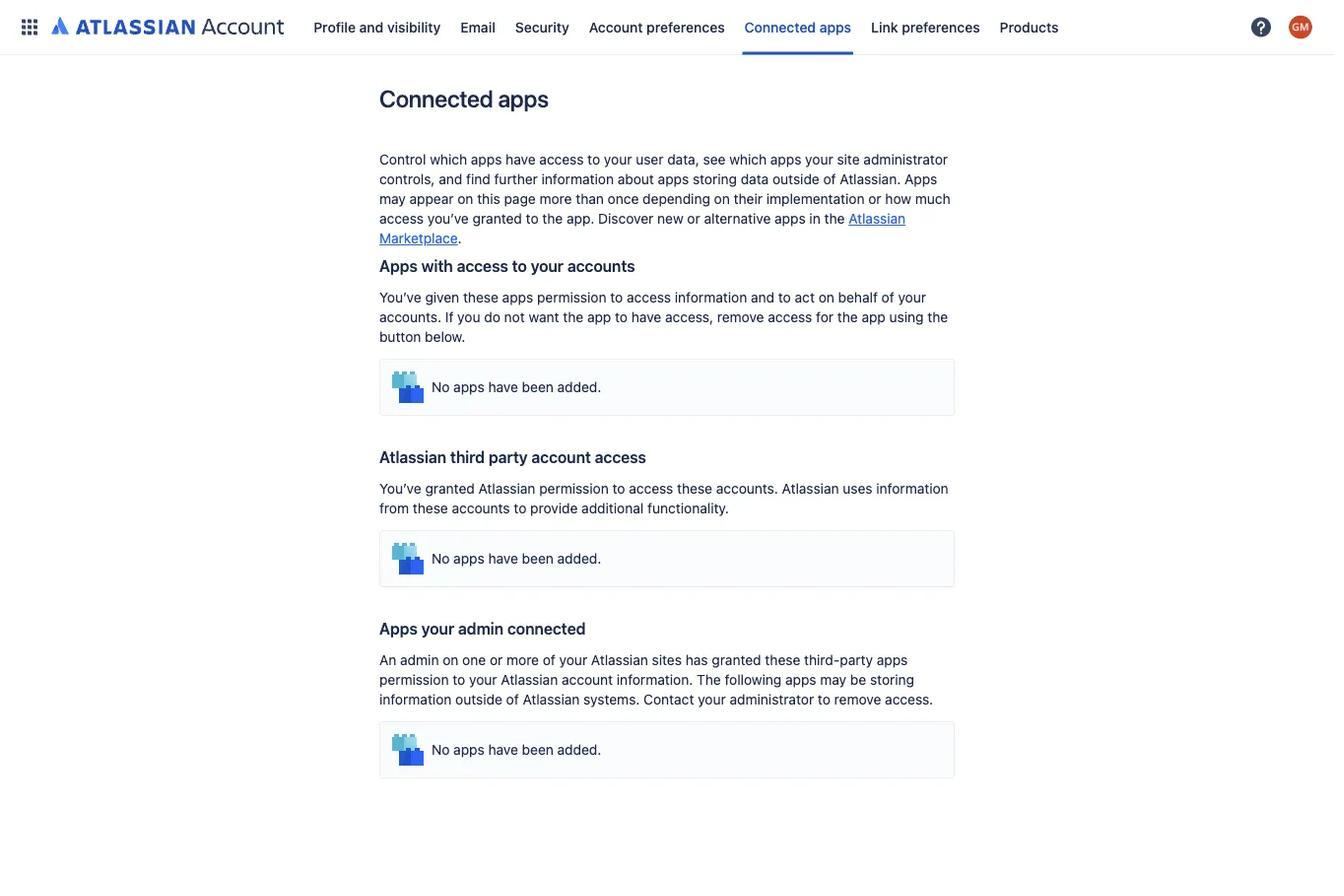 Task type: locate. For each thing, give the bounding box(es) containing it.
1 horizontal spatial connected
[[745, 19, 816, 35]]

or right the new
[[688, 210, 701, 227]]

this
[[477, 191, 501, 207]]

these inside 'an admin on one or more of your atlassian sites has granted these third-party apps permission to your atlassian account information. the following apps may be storing information outside of atlassian systems. contact your administrator to remove access.'
[[765, 652, 801, 668]]

have for account
[[488, 551, 518, 567]]

1 vertical spatial administrator
[[730, 692, 814, 708]]

1 added. from the top
[[558, 379, 602, 395]]

account up provide
[[532, 448, 591, 467]]

1 vertical spatial granted
[[425, 481, 475, 497]]

apps
[[905, 171, 938, 187], [380, 257, 418, 276], [380, 620, 418, 638]]

or right one at the left bottom of the page
[[490, 652, 503, 668]]

marketplace
[[380, 230, 458, 246]]

these inside you've given these apps permission to access information and to act on behalf of your accounts. if you do not want the app to have access, remove access for the app using the button below.
[[463, 289, 499, 306]]

0 horizontal spatial administrator
[[730, 692, 814, 708]]

controls,
[[380, 171, 435, 187]]

1 horizontal spatial connected apps
[[745, 19, 852, 35]]

permission up provide
[[539, 481, 609, 497]]

user
[[636, 151, 664, 168]]

outside up "implementation"
[[773, 171, 820, 187]]

2 horizontal spatial and
[[751, 289, 775, 306]]

1 vertical spatial remove
[[835, 692, 882, 708]]

or inside 'an admin on one or more of your atlassian sites has granted these third-party apps permission to your atlassian account information. the following apps may be storing information outside of atlassian systems. contact your administrator to remove access.'
[[490, 652, 503, 668]]

1 horizontal spatial administrator
[[864, 151, 948, 168]]

for
[[816, 309, 834, 325]]

remove right access,
[[718, 309, 765, 325]]

added. down provide
[[558, 551, 602, 567]]

0 horizontal spatial accounts
[[452, 500, 510, 517]]

information
[[542, 171, 614, 187], [675, 289, 748, 306], [877, 481, 949, 497], [380, 692, 452, 708]]

may
[[380, 191, 406, 207], [821, 672, 847, 688]]

1 vertical spatial storing
[[871, 672, 915, 688]]

2 no from the top
[[432, 551, 450, 567]]

information right uses
[[877, 481, 949, 497]]

0 vertical spatial may
[[380, 191, 406, 207]]

1 vertical spatial more
[[507, 652, 539, 668]]

1 horizontal spatial which
[[730, 151, 767, 168]]

atlassian up from
[[380, 448, 447, 467]]

preferences for link preferences
[[902, 19, 981, 35]]

connected apps left link at right
[[745, 19, 852, 35]]

been
[[522, 379, 554, 395], [522, 551, 554, 567], [522, 742, 554, 758]]

preferences right account
[[647, 19, 725, 35]]

accounts. up button
[[380, 309, 442, 325]]

0 horizontal spatial may
[[380, 191, 406, 207]]

0 horizontal spatial storing
[[693, 171, 737, 187]]

which up data
[[730, 151, 767, 168]]

connected apps inside 'link'
[[745, 19, 852, 35]]

0 vertical spatial outside
[[773, 171, 820, 187]]

1 horizontal spatial remove
[[835, 692, 882, 708]]

admin inside 'an admin on one or more of your atlassian sites has granted these third-party apps permission to your atlassian account information. the following apps may be storing information outside of atlassian systems. contact your administrator to remove access.'
[[400, 652, 439, 668]]

1 vertical spatial and
[[439, 171, 463, 187]]

products link
[[994, 11, 1065, 43]]

0 vertical spatial remove
[[718, 309, 765, 325]]

1 vertical spatial permission
[[539, 481, 609, 497]]

apps inside 'link'
[[820, 19, 852, 35]]

atlassian down the how
[[849, 210, 906, 227]]

1 horizontal spatial party
[[840, 652, 873, 668]]

0 vertical spatial administrator
[[864, 151, 948, 168]]

1 vertical spatial party
[[840, 652, 873, 668]]

apps up an
[[380, 620, 418, 638]]

accounts down third at left
[[452, 500, 510, 517]]

apps inside you've given these apps permission to access information and to act on behalf of your accounts. if you do not want the app to have access, remove access for the app using the button below.
[[502, 289, 534, 306]]

additional
[[582, 500, 644, 517]]

and
[[360, 19, 384, 35], [439, 171, 463, 187], [751, 289, 775, 306]]

1 horizontal spatial accounts.
[[717, 481, 779, 497]]

1 horizontal spatial admin
[[458, 620, 504, 638]]

an admin on one or more of your atlassian sites has granted these third-party apps permission to your atlassian account information. the following apps may be storing information outside of atlassian systems. contact your administrator to remove access.
[[380, 652, 934, 708]]

no apps have been added. for access
[[432, 551, 602, 567]]

apps left link at right
[[820, 19, 852, 35]]

0 vertical spatial connected
[[745, 19, 816, 35]]

profile and visibility link
[[308, 11, 447, 43]]

1 vertical spatial connected
[[380, 85, 493, 112]]

you've up from
[[380, 481, 422, 497]]

remove down be
[[835, 692, 882, 708]]

storing up access.
[[871, 672, 915, 688]]

control
[[380, 151, 426, 168]]

more up app.
[[540, 191, 572, 207]]

apps up much
[[905, 171, 938, 187]]

on inside 'an admin on one or more of your atlassian sites has granted these third-party apps permission to your atlassian account information. the following apps may be storing information outside of atlassian systems. contact your administrator to remove access.'
[[443, 652, 459, 668]]

0 vertical spatial apps
[[905, 171, 938, 187]]

you've inside the you've granted atlassian permission to access these accounts. atlassian uses information from these accounts to provide additional functionality.
[[380, 481, 422, 497]]

of
[[824, 171, 837, 187], [882, 289, 895, 306], [543, 652, 556, 668], [506, 692, 519, 708]]

app
[[588, 309, 612, 325], [862, 309, 886, 325]]

0 vertical spatial accounts
[[568, 257, 635, 276]]

and left act
[[751, 289, 775, 306]]

added. down want
[[558, 379, 602, 395]]

their
[[734, 191, 763, 207]]

information inside 'an admin on one or more of your atlassian sites has granted these third-party apps permission to your atlassian account information. the following apps may be storing information outside of atlassian systems. contact your administrator to remove access.'
[[380, 692, 452, 708]]

atlassian.
[[840, 171, 901, 187]]

apps up find
[[471, 151, 502, 168]]

permission
[[537, 289, 607, 306], [539, 481, 609, 497], [380, 672, 449, 688]]

1 horizontal spatial app
[[862, 309, 886, 325]]

account
[[532, 448, 591, 467], [562, 672, 613, 688]]

0 horizontal spatial which
[[430, 151, 467, 168]]

the right want
[[563, 309, 584, 325]]

apps up not
[[502, 289, 534, 306]]

the right in at the top of page
[[825, 210, 845, 227]]

1 horizontal spatial and
[[439, 171, 463, 187]]

to left act
[[779, 289, 791, 306]]

information down an
[[380, 692, 452, 708]]

1 vertical spatial connected apps
[[380, 85, 549, 112]]

administrator down following
[[730, 692, 814, 708]]

and right profile
[[360, 19, 384, 35]]

2 preferences from the left
[[902, 19, 981, 35]]

which up find
[[430, 151, 467, 168]]

may down third- at bottom
[[821, 672, 847, 688]]

0 vertical spatial admin
[[458, 620, 504, 638]]

atlassian down atlassian third party account access
[[479, 481, 536, 497]]

0 vertical spatial no apps have been added.
[[432, 379, 602, 395]]

administrator up the how
[[864, 151, 948, 168]]

party
[[489, 448, 528, 467], [840, 652, 873, 668]]

1 vertical spatial outside
[[456, 692, 503, 708]]

1 vertical spatial accounts
[[452, 500, 510, 517]]

further
[[494, 171, 538, 187]]

1 vertical spatial apps
[[380, 257, 418, 276]]

1 preferences from the left
[[647, 19, 725, 35]]

outside inside 'an admin on one or more of your atlassian sites has granted these third-party apps permission to your atlassian account information. the following apps may be storing information outside of atlassian systems. contact your administrator to remove access.'
[[456, 692, 503, 708]]

0 vertical spatial permission
[[537, 289, 607, 306]]

of up using
[[882, 289, 895, 306]]

0 horizontal spatial connected apps
[[380, 85, 549, 112]]

account inside 'an admin on one or more of your atlassian sites has granted these third-party apps permission to your atlassian account information. the following apps may be storing information outside of atlassian systems. contact your administrator to remove access.'
[[562, 672, 613, 688]]

1 horizontal spatial or
[[688, 210, 701, 227]]

3 been from the top
[[522, 742, 554, 758]]

storing down see
[[693, 171, 737, 187]]

apps up access.
[[877, 652, 908, 668]]

profile
[[314, 19, 356, 35]]

banner
[[0, 0, 1335, 55]]

granted up following
[[712, 652, 762, 668]]

added. down systems.
[[558, 742, 602, 758]]

0 vertical spatial granted
[[473, 210, 522, 227]]

preferences right link at right
[[902, 19, 981, 35]]

help image
[[1250, 15, 1274, 39]]

2 vertical spatial and
[[751, 289, 775, 306]]

page
[[504, 191, 536, 207]]

no apps have been added.
[[432, 379, 602, 395], [432, 551, 602, 567], [432, 742, 602, 758]]

1 been from the top
[[522, 379, 554, 395]]

admin right an
[[400, 652, 439, 668]]

below.
[[425, 329, 466, 345]]

1 no apps have been added. from the top
[[432, 379, 602, 395]]

connected apps down email link
[[380, 85, 549, 112]]

outside inside control which apps have access to your user data, see which apps your site administrator controls, and find further information about apps storing data outside of atlassian. apps may appear on this page more than once depending on their implementation or how much access you've granted to the app. discover new or alternative apps in the
[[773, 171, 820, 187]]

0 vertical spatial connected apps
[[745, 19, 852, 35]]

2 vertical spatial or
[[490, 652, 503, 668]]

your inside you've given these apps permission to access information and to act on behalf of your accounts. if you do not want the app to have access, remove access for the app using the button below.
[[899, 289, 927, 306]]

storing inside control which apps have access to your user data, see which apps your site administrator controls, and find further information about apps storing data outside of atlassian. apps may appear on this page more than once depending on their implementation or how much access you've granted to the app. discover new or alternative apps in the
[[693, 171, 737, 187]]

added. for your
[[558, 379, 602, 395]]

2 no apps have been added. from the top
[[432, 551, 602, 567]]

permission inside the you've granted atlassian permission to access these accounts. atlassian uses information from these accounts to provide additional functionality.
[[539, 481, 609, 497]]

connected inside 'link'
[[745, 19, 816, 35]]

these up do
[[463, 289, 499, 306]]

party right third at left
[[489, 448, 528, 467]]

0 vertical spatial or
[[869, 191, 882, 207]]

app.
[[567, 210, 595, 227]]

0 vertical spatial and
[[360, 19, 384, 35]]

of inside control which apps have access to your user data, see which apps your site administrator controls, and find further information about apps storing data outside of atlassian. apps may appear on this page more than once depending on their implementation or how much access you've granted to the app. discover new or alternative apps in the
[[824, 171, 837, 187]]

2 added. from the top
[[558, 551, 602, 567]]

apps down 'marketplace'
[[380, 257, 418, 276]]

the
[[697, 672, 721, 688]]

of up "implementation"
[[824, 171, 837, 187]]

no apps have been added. for your
[[432, 379, 602, 395]]

products
[[1000, 19, 1059, 35]]

security
[[515, 19, 570, 35]]

storing inside 'an admin on one or more of your atlassian sites has granted these third-party apps permission to your atlassian account information. the following apps may be storing information outside of atlassian systems. contact your administrator to remove access.'
[[871, 672, 915, 688]]

2 app from the left
[[862, 309, 886, 325]]

atlassian inside atlassian marketplace
[[849, 210, 906, 227]]

no for your
[[432, 742, 450, 758]]

preferences
[[647, 19, 725, 35], [902, 19, 981, 35]]

third-
[[805, 652, 840, 668]]

accounts
[[568, 257, 635, 276], [452, 500, 510, 517]]

and inside manage profile menu element
[[360, 19, 384, 35]]

0 horizontal spatial outside
[[456, 692, 503, 708]]

apps
[[820, 19, 852, 35], [498, 85, 549, 112], [471, 151, 502, 168], [771, 151, 802, 168], [658, 171, 689, 187], [775, 210, 806, 227], [502, 289, 534, 306], [454, 379, 485, 395], [454, 551, 485, 567], [877, 652, 908, 668], [786, 672, 817, 688], [454, 742, 485, 758]]

1 which from the left
[[430, 151, 467, 168]]

2 vertical spatial granted
[[712, 652, 762, 668]]

0 horizontal spatial app
[[588, 309, 612, 325]]

2 vertical spatial no
[[432, 742, 450, 758]]

have
[[506, 151, 536, 168], [632, 309, 662, 325], [488, 379, 518, 395], [488, 551, 518, 567], [488, 742, 518, 758]]

2 vertical spatial apps
[[380, 620, 418, 638]]

your
[[604, 151, 632, 168], [806, 151, 834, 168], [531, 257, 564, 276], [899, 289, 927, 306], [422, 620, 455, 638], [560, 652, 588, 668], [469, 672, 497, 688], [698, 692, 726, 708]]

1 horizontal spatial outside
[[773, 171, 820, 187]]

account
[[589, 19, 643, 35]]

granted down this
[[473, 210, 522, 227]]

information inside you've given these apps permission to access information and to act on behalf of your accounts. if you do not want the app to have access, remove access for the app using the button below.
[[675, 289, 748, 306]]

granted inside 'an admin on one or more of your atlassian sites has granted these third-party apps permission to your atlassian account information. the following apps may be storing information outside of atlassian systems. contact your administrator to remove access.'
[[712, 652, 762, 668]]

0 horizontal spatial remove
[[718, 309, 765, 325]]

no for third
[[432, 551, 450, 567]]

following
[[725, 672, 782, 688]]

more down connected
[[507, 652, 539, 668]]

access down act
[[768, 309, 813, 325]]

apps for apps with access to your accounts
[[380, 257, 418, 276]]

atlassian
[[849, 210, 906, 227], [380, 448, 447, 467], [479, 481, 536, 497], [782, 481, 840, 497], [591, 652, 649, 668], [501, 672, 558, 688], [523, 692, 580, 708]]

1 vertical spatial you've
[[380, 481, 422, 497]]

to down atlassian marketplace
[[611, 289, 623, 306]]

provide
[[531, 500, 578, 517]]

administrator
[[864, 151, 948, 168], [730, 692, 814, 708]]

accounts down app.
[[568, 257, 635, 276]]

you've inside you've given these apps permission to access information and to act on behalf of your accounts. if you do not want the app to have access, remove access for the app using the button below.
[[380, 289, 422, 306]]

remove inside you've given these apps permission to access information and to act on behalf of your accounts. if you do not want the app to have access, remove access for the app using the button below.
[[718, 309, 765, 325]]

2 vertical spatial permission
[[380, 672, 449, 688]]

no for with
[[432, 379, 450, 395]]

0 vertical spatial added.
[[558, 379, 602, 395]]

1 vertical spatial been
[[522, 551, 554, 567]]

atlassian up systems.
[[591, 652, 649, 668]]

more
[[540, 191, 572, 207], [507, 652, 539, 668]]

of down apps your admin connected
[[506, 692, 519, 708]]

may inside 'an admin on one or more of your atlassian sites has granted these third-party apps permission to your atlassian account information. the following apps may be storing information outside of atlassian systems. contact your administrator to remove access.'
[[821, 672, 847, 688]]

1 horizontal spatial may
[[821, 672, 847, 688]]

preferences for account preferences
[[647, 19, 725, 35]]

to up not
[[512, 257, 527, 276]]

1 vertical spatial no apps have been added.
[[432, 551, 602, 567]]

0 horizontal spatial or
[[490, 652, 503, 668]]

profile and visibility
[[314, 19, 441, 35]]

access up access,
[[627, 289, 671, 306]]

no
[[432, 379, 450, 395], [432, 551, 450, 567], [432, 742, 450, 758]]

2 vertical spatial no apps have been added.
[[432, 742, 602, 758]]

1 vertical spatial accounts.
[[717, 481, 779, 497]]

0 horizontal spatial preferences
[[647, 19, 725, 35]]

on up for on the right
[[819, 289, 835, 306]]

1 vertical spatial admin
[[400, 652, 439, 668]]

these up following
[[765, 652, 801, 668]]

granted down third at left
[[425, 481, 475, 497]]

information up than
[[542, 171, 614, 187]]

apps up apps your admin connected
[[454, 551, 485, 567]]

apps inside control which apps have access to your user data, see which apps your site administrator controls, and find further information about apps storing data outside of atlassian. apps may appear on this page more than once depending on their implementation or how much access you've granted to the app. discover new or alternative apps in the
[[905, 171, 938, 187]]

0 vertical spatial you've
[[380, 289, 422, 306]]

1 horizontal spatial preferences
[[902, 19, 981, 35]]

been for your
[[522, 379, 554, 395]]

accounts. up functionality. at the bottom
[[717, 481, 779, 497]]

remove inside 'an admin on one or more of your atlassian sites has granted these third-party apps permission to your atlassian account information. the following apps may be storing information outside of atlassian systems. contact your administrator to remove access.'
[[835, 692, 882, 708]]

access inside the you've granted atlassian permission to access these accounts. atlassian uses information from these accounts to provide additional functionality.
[[629, 481, 674, 497]]

find
[[466, 171, 491, 187]]

on left one at the left bottom of the page
[[443, 652, 459, 668]]

may down the controls,
[[380, 191, 406, 207]]

1 no from the top
[[432, 379, 450, 395]]

outside down one at the left bottom of the page
[[456, 692, 503, 708]]

storing
[[693, 171, 737, 187], [871, 672, 915, 688]]

1 vertical spatial no
[[432, 551, 450, 567]]

which
[[430, 151, 467, 168], [730, 151, 767, 168]]

1 vertical spatial may
[[821, 672, 847, 688]]

1 vertical spatial account
[[562, 672, 613, 688]]

if
[[445, 309, 454, 325]]

granted inside control which apps have access to your user data, see which apps your site administrator controls, and find further information about apps storing data outside of atlassian. apps may appear on this page more than once depending on their implementation or how much access you've granted to the app. discover new or alternative apps in the
[[473, 210, 522, 227]]

permission down an
[[380, 672, 449, 688]]

1 vertical spatial added.
[[558, 551, 602, 567]]

you've for atlassian
[[380, 481, 422, 497]]

these up functionality. at the bottom
[[677, 481, 713, 497]]

on
[[458, 191, 474, 207], [714, 191, 730, 207], [819, 289, 835, 306], [443, 652, 459, 668]]

admin up one at the left bottom of the page
[[458, 620, 504, 638]]

2 vertical spatial added.
[[558, 742, 602, 758]]

apps for apps your admin connected
[[380, 620, 418, 638]]

the
[[543, 210, 563, 227], [825, 210, 845, 227], [563, 309, 584, 325], [838, 309, 858, 325], [928, 309, 949, 325]]

0 horizontal spatial and
[[360, 19, 384, 35]]

much
[[916, 191, 951, 207]]

of down connected
[[543, 652, 556, 668]]

2 vertical spatial been
[[522, 742, 554, 758]]

you've
[[380, 289, 422, 306], [380, 481, 422, 497]]

2 you've from the top
[[380, 481, 422, 497]]

3 added. from the top
[[558, 742, 602, 758]]

and up appear at the top left of the page
[[439, 171, 463, 187]]

depending
[[643, 191, 711, 207]]

0 horizontal spatial party
[[489, 448, 528, 467]]

0 vertical spatial no
[[432, 379, 450, 395]]

0 vertical spatial more
[[540, 191, 572, 207]]

on up alternative
[[714, 191, 730, 207]]

2 been from the top
[[522, 551, 554, 567]]

0 vertical spatial storing
[[693, 171, 737, 187]]

accounts inside the you've granted atlassian permission to access these accounts. atlassian uses information from these accounts to provide additional functionality.
[[452, 500, 510, 517]]

1 horizontal spatial storing
[[871, 672, 915, 688]]

information up access,
[[675, 289, 748, 306]]

account up systems.
[[562, 672, 613, 688]]

0 horizontal spatial admin
[[400, 652, 439, 668]]

0 vertical spatial been
[[522, 379, 554, 395]]

administrator inside control which apps have access to your user data, see which apps your site administrator controls, and find further information about apps storing data outside of atlassian. apps may appear on this page more than once depending on their implementation or how much access you've granted to the app. discover new or alternative apps in the
[[864, 151, 948, 168]]

appear
[[410, 191, 454, 207]]

remove
[[718, 309, 765, 325], [835, 692, 882, 708]]

about
[[618, 171, 654, 187]]

1 you've from the top
[[380, 289, 422, 306]]

may inside control which apps have access to your user data, see which apps your site administrator controls, and find further information about apps storing data outside of atlassian. apps may appear on this page more than once depending on their implementation or how much access you've granted to the app. discover new or alternative apps in the
[[380, 191, 406, 207]]

app right want
[[588, 309, 612, 325]]

access up functionality. at the bottom
[[629, 481, 674, 497]]

0 vertical spatial accounts.
[[380, 309, 442, 325]]

0 horizontal spatial accounts.
[[380, 309, 442, 325]]

you've up button
[[380, 289, 422, 306]]

added. for access
[[558, 551, 602, 567]]

3 no from the top
[[432, 742, 450, 758]]

1 app from the left
[[588, 309, 612, 325]]

been for access
[[522, 551, 554, 567]]

third
[[450, 448, 485, 467]]

permission up want
[[537, 289, 607, 306]]



Task type: describe. For each thing, give the bounding box(es) containing it.
access up the additional
[[595, 448, 647, 467]]

discover
[[598, 210, 654, 227]]

information inside control which apps have access to your user data, see which apps your site administrator controls, and find further information about apps storing data outside of atlassian. apps may appear on this page more than once depending on their implementation or how much access you've granted to the app. discover new or alternative apps in the
[[542, 171, 614, 187]]

link
[[872, 19, 899, 35]]

you've for apps
[[380, 289, 422, 306]]

an
[[380, 652, 397, 668]]

do
[[484, 309, 501, 325]]

manage profile menu element
[[12, 0, 1244, 55]]

1 vertical spatial or
[[688, 210, 701, 227]]

information inside the you've granted atlassian permission to access these accounts. atlassian uses information from these accounts to provide additional functionality.
[[877, 481, 949, 497]]

2 which from the left
[[730, 151, 767, 168]]

switch to... image
[[18, 15, 41, 39]]

act
[[795, 289, 815, 306]]

to up the additional
[[613, 481, 626, 497]]

how
[[886, 191, 912, 207]]

systems.
[[584, 692, 640, 708]]

more inside control which apps have access to your user data, see which apps your site administrator controls, and find further information about apps storing data outside of atlassian. apps may appear on this page more than once depending on their implementation or how much access you've granted to the app. discover new or alternative apps in the
[[540, 191, 572, 207]]

atlassian third party account access
[[380, 448, 647, 467]]

the right using
[[928, 309, 949, 325]]

have for to
[[488, 379, 518, 395]]

access up 'marketplace'
[[380, 210, 424, 227]]

apps down security link
[[498, 85, 549, 112]]

given
[[425, 289, 460, 306]]

to down page
[[526, 210, 539, 227]]

apps your admin connected
[[380, 620, 586, 638]]

in
[[810, 210, 821, 227]]

apps down below.
[[454, 379, 485, 395]]

email link
[[455, 11, 502, 43]]

atlassian marketplace link
[[380, 210, 906, 246]]

connected
[[508, 620, 586, 638]]

apps down third- at bottom
[[786, 672, 817, 688]]

functionality.
[[648, 500, 729, 517]]

email
[[461, 19, 496, 35]]

administrator inside 'an admin on one or more of your atlassian sites has granted these third-party apps permission to your atlassian account information. the following apps may be storing information outside of atlassian systems. contact your administrator to remove access.'
[[730, 692, 814, 708]]

you've
[[428, 210, 469, 227]]

atlassian marketplace
[[380, 210, 906, 246]]

than
[[576, 191, 604, 207]]

control which apps have access to your user data, see which apps your site administrator controls, and find further information about apps storing data outside of atlassian. apps may appear on this page more than once depending on their implementation or how much access you've granted to the app. discover new or alternative apps in the
[[380, 151, 951, 227]]

of inside you've given these apps permission to access information and to act on behalf of your accounts. if you do not want the app to have access, remove access for the app using the button below.
[[882, 289, 895, 306]]

account image
[[1290, 15, 1313, 39]]

0 vertical spatial party
[[489, 448, 528, 467]]

link preferences
[[872, 19, 981, 35]]

permission inside you've given these apps permission to access information and to act on behalf of your accounts. if you do not want the app to have access, remove access for the app using the button below.
[[537, 289, 607, 306]]

using
[[890, 309, 924, 325]]

to down third- at bottom
[[818, 692, 831, 708]]

not
[[504, 309, 525, 325]]

contact
[[644, 692, 695, 708]]

0 horizontal spatial connected
[[380, 85, 493, 112]]

2 horizontal spatial or
[[869, 191, 882, 207]]

and inside you've given these apps permission to access information and to act on behalf of your accounts. if you do not want the app to have access, remove access for the app using the button below.
[[751, 289, 775, 306]]

link preferences link
[[866, 11, 987, 43]]

access down the .
[[457, 257, 508, 276]]

to up than
[[588, 151, 601, 168]]

banner containing profile and visibility
[[0, 0, 1335, 55]]

visibility
[[387, 19, 441, 35]]

information.
[[617, 672, 693, 688]]

site
[[837, 151, 860, 168]]

accounts. inside the you've granted atlassian permission to access these accounts. atlassian uses information from these accounts to provide additional functionality.
[[717, 481, 779, 497]]

account preferences link
[[583, 11, 731, 43]]

with
[[422, 257, 453, 276]]

new
[[658, 210, 684, 227]]

to left provide
[[514, 500, 527, 517]]

has
[[686, 652, 708, 668]]

connected apps link
[[739, 11, 858, 43]]

on left this
[[458, 191, 474, 207]]

access up than
[[540, 151, 584, 168]]

button
[[380, 329, 421, 345]]

more inside 'an admin on one or more of your atlassian sites has granted these third-party apps permission to your atlassian account information. the following apps may be storing information outside of atlassian systems. contact your administrator to remove access.'
[[507, 652, 539, 668]]

apps with access to your accounts
[[380, 257, 635, 276]]

one
[[463, 652, 486, 668]]

want
[[529, 309, 559, 325]]

these right from
[[413, 500, 448, 517]]

see
[[703, 151, 726, 168]]

apps down one at the left bottom of the page
[[454, 742, 485, 758]]

to down one at the left bottom of the page
[[453, 672, 466, 688]]

accounts. inside you've given these apps permission to access information and to act on behalf of your accounts. if you do not want the app to have access, remove access for the app using the button below.
[[380, 309, 442, 325]]

apps up depending
[[658, 171, 689, 187]]

the left app.
[[543, 210, 563, 227]]

behalf
[[839, 289, 878, 306]]

have inside you've given these apps permission to access information and to act on behalf of your accounts. if you do not want the app to have access, remove access for the app using the button below.
[[632, 309, 662, 325]]

.
[[458, 230, 462, 246]]

apps left in at the top of page
[[775, 210, 806, 227]]

on inside you've given these apps permission to access information and to act on behalf of your accounts. if you do not want the app to have access, remove access for the app using the button below.
[[819, 289, 835, 306]]

data
[[741, 171, 769, 187]]

3 no apps have been added. from the top
[[432, 742, 602, 758]]

apps up "implementation"
[[771, 151, 802, 168]]

security link
[[510, 11, 576, 43]]

alternative
[[704, 210, 771, 227]]

atlassian left systems.
[[523, 692, 580, 708]]

have for connected
[[488, 742, 518, 758]]

uses
[[843, 481, 873, 497]]

and inside control which apps have access to your user data, see which apps your site administrator controls, and find further information about apps storing data outside of atlassian. apps may appear on this page more than once depending on their implementation or how much access you've granted to the app. discover new or alternative apps in the
[[439, 171, 463, 187]]

party inside 'an admin on one or more of your atlassian sites has granted these third-party apps permission to your atlassian account information. the following apps may be storing information outside of atlassian systems. contact your administrator to remove access.'
[[840, 652, 873, 668]]

the down behalf
[[838, 309, 858, 325]]

access.
[[885, 692, 934, 708]]

implementation
[[767, 191, 865, 207]]

account preferences
[[589, 19, 725, 35]]

granted inside the you've granted atlassian permission to access these accounts. atlassian uses information from these accounts to provide additional functionality.
[[425, 481, 475, 497]]

atlassian left uses
[[782, 481, 840, 497]]

0 vertical spatial account
[[532, 448, 591, 467]]

you've granted atlassian permission to access these accounts. atlassian uses information from these accounts to provide additional functionality.
[[380, 481, 949, 517]]

have inside control which apps have access to your user data, see which apps your site administrator controls, and find further information about apps storing data outside of atlassian. apps may appear on this page more than once depending on their implementation or how much access you've granted to the app. discover new or alternative apps in the
[[506, 151, 536, 168]]

atlassian down connected
[[501, 672, 558, 688]]

access,
[[665, 309, 714, 325]]

permission inside 'an admin on one or more of your atlassian sites has granted these third-party apps permission to your atlassian account information. the following apps may be storing information outside of atlassian systems. contact your administrator to remove access.'
[[380, 672, 449, 688]]

from
[[380, 500, 409, 517]]

to left access,
[[615, 309, 628, 325]]

once
[[608, 191, 639, 207]]

be
[[851, 672, 867, 688]]

data,
[[668, 151, 700, 168]]

you've given these apps permission to access information and to act on behalf of your accounts. if you do not want the app to have access, remove access for the app using the button below.
[[380, 289, 949, 345]]

1 horizontal spatial accounts
[[568, 257, 635, 276]]

sites
[[652, 652, 682, 668]]

you
[[458, 309, 481, 325]]



Task type: vqa. For each thing, say whether or not it's contained in the screenshot.
the top 'accounts'
yes



